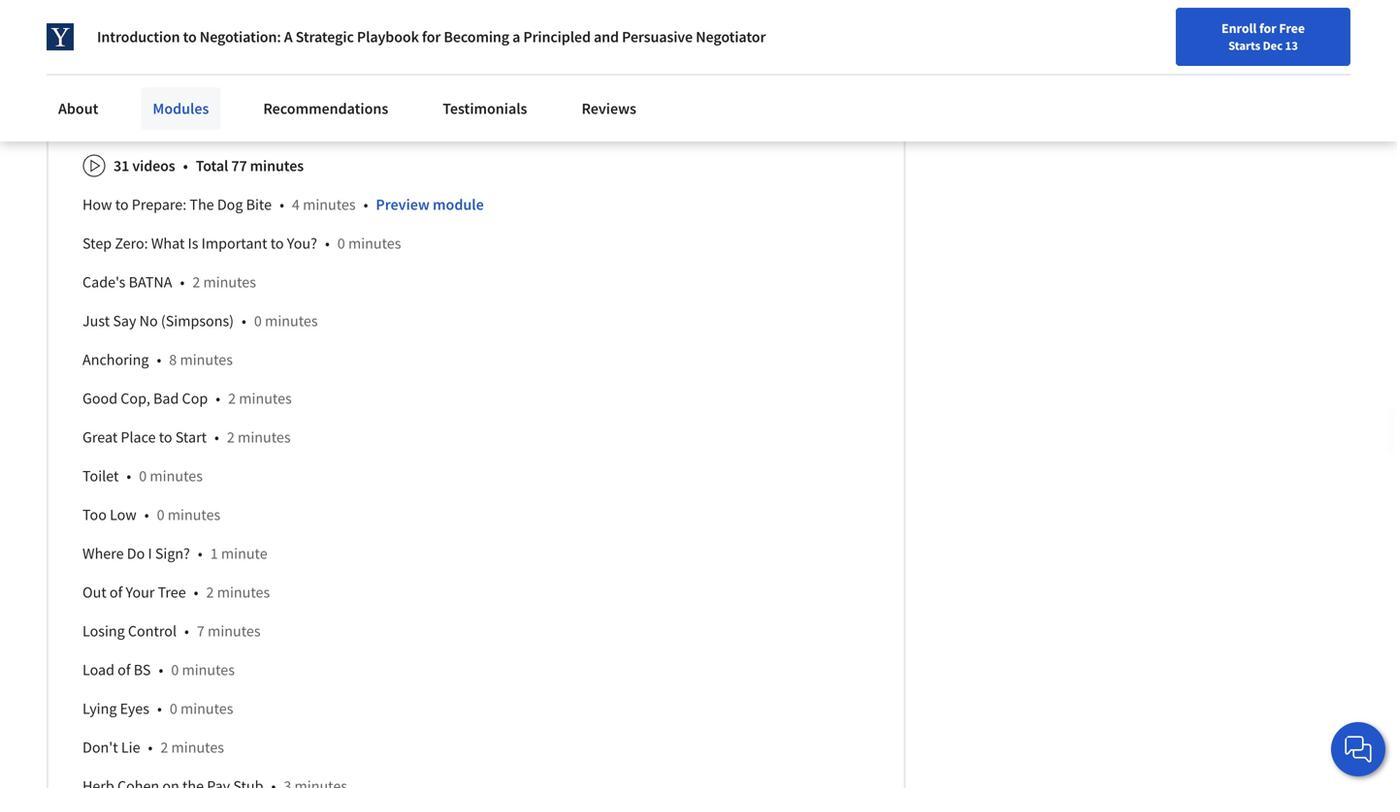 Task type: describe. For each thing, give the bounding box(es) containing it.
enroll
[[1222, 19, 1257, 37]]

lying
[[82, 700, 117, 719]]

coursera image
[[23, 16, 147, 47]]

just
[[82, 312, 110, 331]]

cop
[[182, 389, 208, 409]]

how to prepare: the dog bite • 4 minutes • preview module
[[82, 195, 484, 215]]

8 inside info about module content element
[[169, 351, 177, 370]]

1 for 1 peer review
[[486, 56, 494, 75]]

batna
[[129, 273, 172, 292]]

• left 7
[[184, 622, 189, 642]]

minutes down you? at the top left of the page
[[265, 312, 318, 331]]

bs
[[134, 661, 151, 680]]

recommendations
[[263, 99, 388, 118]]

total
[[196, 156, 228, 176]]

minutes right start on the left
[[238, 428, 291, 448]]

out
[[82, 583, 106, 603]]

about
[[162, 101, 196, 119]]

minutes down great place to start • 2 minutes
[[150, 467, 203, 486]]

31 videos inside info about module content element
[[114, 156, 175, 176]]

• left "4"
[[280, 195, 284, 215]]

• right toilet
[[127, 467, 131, 486]]

too low • 0 minutes
[[82, 506, 221, 525]]

low
[[110, 506, 137, 525]]

• right tree on the bottom left of page
[[194, 583, 198, 603]]

losing control • 7 minutes
[[82, 622, 261, 642]]

• right eyes
[[157, 700, 162, 719]]

strategic
[[296, 27, 354, 47]]

good
[[82, 389, 118, 409]]

0 horizontal spatial for
[[422, 27, 441, 47]]

1 peer review
[[486, 56, 573, 75]]

recommendations link
[[252, 87, 400, 130]]

don't lie • 2 minutes
[[82, 739, 224, 758]]

1 31 from the top
[[114, 56, 129, 75]]

0 right you? at the top left of the page
[[338, 234, 345, 253]]

about link
[[47, 87, 110, 130]]

• right bs
[[159, 661, 163, 680]]

• right batna
[[180, 273, 185, 292]]

reviews link
[[570, 87, 648, 130]]

load of bs • 0 minutes
[[82, 661, 235, 680]]

of for out
[[110, 583, 123, 603]]

dec
[[1263, 38, 1283, 53]]

2 quizzes
[[365, 56, 424, 75]]

minutes right 77
[[250, 156, 304, 176]]

i
[[148, 545, 152, 564]]

quizzes
[[376, 56, 424, 75]]

do
[[127, 545, 145, 564]]

1 horizontal spatial 8
[[237, 56, 244, 75]]

2 right tree on the bottom left of page
[[206, 583, 214, 603]]

item
[[674, 56, 703, 75]]

prepare:
[[132, 195, 187, 215]]

0 right bs
[[171, 661, 179, 680]]

minutes down 7
[[182, 661, 235, 680]]

don't
[[82, 739, 118, 758]]

minutes right "cop"
[[239, 389, 292, 409]]

tree
[[158, 583, 186, 603]]

4
[[292, 195, 300, 215]]

testimonials link
[[431, 87, 539, 130]]

2 right start on the left
[[227, 428, 235, 448]]

what's
[[82, 17, 127, 36]]

cade's
[[82, 273, 126, 292]]

videos inside info about module content element
[[132, 156, 175, 176]]

yale university image
[[47, 23, 74, 50]]

bite
[[246, 195, 272, 215]]

enroll for free starts dec 13
[[1222, 19, 1305, 53]]

0 right low
[[157, 506, 165, 525]]

minutes down minute
[[217, 583, 270, 603]]

testimonials
[[443, 99, 527, 118]]

hide info about module content
[[106, 101, 292, 119]]

minutes right "4"
[[303, 195, 356, 215]]

just say no (simpsons) • 0 minutes
[[82, 312, 318, 331]]

module inside hide info about module content dropdown button
[[199, 101, 244, 119]]

app
[[646, 56, 671, 75]]

included
[[130, 17, 187, 36]]

7
[[197, 622, 205, 642]]

out of your tree • 2 minutes
[[82, 583, 270, 603]]

minutes down just say no (simpsons) • 0 minutes
[[180, 351, 233, 370]]

introduction to negotiation: a strategic playbook for becoming a principled and persuasive negotiator
[[97, 27, 766, 47]]

minutes down the "load of bs • 0 minutes"
[[180, 700, 233, 719]]

the
[[190, 195, 214, 215]]

• left total
[[183, 156, 188, 176]]

say
[[113, 312, 136, 331]]

eyes
[[120, 700, 149, 719]]

hide info about module content button
[[75, 92, 300, 127]]

to right how
[[115, 195, 129, 215]]

• up the bad
[[157, 351, 161, 370]]

a
[[512, 27, 520, 47]]

• right start on the left
[[215, 428, 219, 448]]

great place to start • 2 minutes
[[82, 428, 291, 448]]

where do i sign? • 1 minute
[[82, 545, 267, 564]]

minutes right 7
[[208, 622, 261, 642]]

starts
[[1229, 38, 1261, 53]]

content
[[247, 101, 292, 119]]

anchoring
[[82, 351, 149, 370]]

where
[[82, 545, 124, 564]]

77
[[231, 156, 247, 176]]

2 right "cop"
[[228, 389, 236, 409]]

persuasive
[[622, 27, 693, 47]]



Task type: vqa. For each thing, say whether or not it's contained in the screenshot.


Task type: locate. For each thing, give the bounding box(es) containing it.
of right out
[[110, 583, 123, 603]]

for inside enroll for free starts dec 13
[[1260, 19, 1277, 37]]

2 left quizzes
[[365, 56, 373, 75]]

1 app item
[[635, 56, 703, 75]]

• total 77 minutes
[[183, 156, 304, 176]]

0 horizontal spatial 8
[[169, 351, 177, 370]]

free
[[1279, 19, 1305, 37]]

sign?
[[155, 545, 190, 564]]

review
[[530, 56, 573, 75]]

losing
[[82, 622, 125, 642]]

videos down introduction
[[132, 56, 174, 75]]

module
[[199, 101, 244, 119], [433, 195, 484, 215]]

8 readings
[[237, 56, 303, 75]]

31 videos up prepare:
[[114, 156, 175, 176]]

0 horizontal spatial module
[[199, 101, 244, 119]]

your
[[126, 583, 155, 603]]

2 right lie
[[160, 739, 168, 758]]

playbook
[[357, 27, 419, 47]]

principled
[[523, 27, 591, 47]]

module right preview
[[433, 195, 484, 215]]

cade's batna • 2 minutes
[[82, 273, 256, 292]]

minutes
[[250, 156, 304, 176], [303, 195, 356, 215], [348, 234, 401, 253], [203, 273, 256, 292], [265, 312, 318, 331], [180, 351, 233, 370], [239, 389, 292, 409], [238, 428, 291, 448], [150, 467, 203, 486], [168, 506, 221, 525], [217, 583, 270, 603], [208, 622, 261, 642], [182, 661, 235, 680], [180, 700, 233, 719], [171, 739, 224, 758]]

0 vertical spatial 31 videos
[[114, 56, 174, 75]]

1 31 videos from the top
[[114, 56, 174, 75]]

2 31 videos from the top
[[114, 156, 175, 176]]

1 horizontal spatial 1
[[486, 56, 494, 75]]

• right "cop"
[[216, 389, 220, 409]]

0 vertical spatial videos
[[132, 56, 174, 75]]

cop,
[[121, 389, 150, 409]]

0 right (simpsons)
[[254, 312, 262, 331]]

what
[[151, 234, 185, 253]]

control
[[128, 622, 177, 642]]

31 down introduction
[[114, 56, 129, 75]]

1 vertical spatial 8
[[169, 351, 177, 370]]

1 for 1 app item
[[635, 56, 642, 75]]

1 left app
[[635, 56, 642, 75]]

readings
[[247, 56, 303, 75]]

0
[[338, 234, 345, 253], [254, 312, 262, 331], [139, 467, 147, 486], [157, 506, 165, 525], [171, 661, 179, 680], [170, 700, 177, 719]]

0 down 'place'
[[139, 467, 147, 486]]

good cop, bad cop • 2 minutes
[[82, 389, 292, 409]]

1 horizontal spatial for
[[1260, 19, 1277, 37]]

reviews
[[582, 99, 637, 118]]

1 vertical spatial 31 videos
[[114, 156, 175, 176]]

1 vertical spatial module
[[433, 195, 484, 215]]

introduction
[[97, 27, 180, 47]]

and
[[594, 27, 619, 47]]

too
[[82, 506, 107, 525]]

becoming
[[444, 27, 509, 47]]

modules
[[153, 99, 209, 118]]

you?
[[287, 234, 317, 253]]

2 31 from the top
[[114, 156, 129, 176]]

1 vertical spatial videos
[[132, 156, 175, 176]]

0 vertical spatial 8
[[237, 56, 244, 75]]

a
[[284, 27, 293, 47]]

lying eyes • 0 minutes
[[82, 700, 233, 719]]

step zero: what is important to you? • 0 minutes
[[82, 234, 401, 253]]

minutes up where do i sign? • 1 minute on the bottom
[[168, 506, 221, 525]]

zero:
[[115, 234, 148, 253]]

videos
[[132, 56, 174, 75], [132, 156, 175, 176]]

• right you? at the top left of the page
[[325, 234, 330, 253]]

no
[[139, 312, 158, 331]]

1 left minute
[[210, 545, 218, 564]]

to
[[183, 27, 197, 47], [115, 195, 129, 215], [270, 234, 284, 253], [159, 428, 172, 448]]

8 up the bad
[[169, 351, 177, 370]]

peer
[[497, 56, 527, 75]]

0 vertical spatial 31
[[114, 56, 129, 75]]

0 horizontal spatial 1
[[210, 545, 218, 564]]

show notifications image
[[1172, 24, 1195, 48]]

menu item
[[1027, 19, 1151, 82]]

preview
[[376, 195, 430, 215]]

of for load
[[118, 661, 131, 680]]

is
[[188, 234, 198, 253]]

0 right eyes
[[170, 700, 177, 719]]

0 vertical spatial module
[[199, 101, 244, 119]]

negotiator
[[696, 27, 766, 47]]

videos up prepare:
[[132, 156, 175, 176]]

• right sign? on the left of page
[[198, 545, 203, 564]]

• right lie
[[148, 739, 153, 758]]

chat with us image
[[1343, 735, 1374, 766]]

of
[[110, 583, 123, 603], [118, 661, 131, 680]]

modules link
[[141, 87, 221, 130]]

toilet • 0 minutes
[[82, 467, 203, 486]]

what's included
[[82, 17, 187, 36]]

• left preview
[[363, 195, 368, 215]]

None search field
[[277, 12, 597, 51]]

31
[[114, 56, 129, 75], [114, 156, 129, 176]]

for
[[1260, 19, 1277, 37], [422, 27, 441, 47]]

minutes down important
[[203, 273, 256, 292]]

minutes down lying eyes • 0 minutes on the left bottom of the page
[[171, 739, 224, 758]]

(simpsons)
[[161, 312, 234, 331]]

1 horizontal spatial module
[[433, 195, 484, 215]]

• right low
[[144, 506, 149, 525]]

how
[[82, 195, 112, 215]]

1 inside info about module content element
[[210, 545, 218, 564]]

place
[[121, 428, 156, 448]]

info about module content element
[[75, 85, 870, 789]]

module right about
[[199, 101, 244, 119]]

1
[[486, 56, 494, 75], [635, 56, 642, 75], [210, 545, 218, 564]]

anchoring • 8 minutes
[[82, 351, 233, 370]]

dog
[[217, 195, 243, 215]]

load
[[82, 661, 114, 680]]

of left bs
[[118, 661, 131, 680]]

to left negotiation: at top left
[[183, 27, 197, 47]]

1 vertical spatial 31
[[114, 156, 129, 176]]

toilet
[[82, 467, 119, 486]]

31 down hide
[[114, 156, 129, 176]]

for up dec
[[1260, 19, 1277, 37]]

important
[[202, 234, 267, 253]]

• right (simpsons)
[[242, 312, 246, 331]]

for up quizzes
[[422, 27, 441, 47]]

to left you? at the top left of the page
[[270, 234, 284, 253]]

1 left peer
[[486, 56, 494, 75]]

preview module link
[[376, 195, 484, 215]]

minute
[[221, 545, 267, 564]]

great
[[82, 428, 118, 448]]

8 down negotiation: at top left
[[237, 56, 244, 75]]

to left start on the left
[[159, 428, 172, 448]]

2 horizontal spatial 1
[[635, 56, 642, 75]]

step
[[82, 234, 112, 253]]

0 vertical spatial of
[[110, 583, 123, 603]]

13
[[1285, 38, 1298, 53]]

2 videos from the top
[[132, 156, 175, 176]]

negotiation:
[[200, 27, 281, 47]]

31 videos down introduction
[[114, 56, 174, 75]]

31 videos
[[114, 56, 174, 75], [114, 156, 175, 176]]

hide
[[106, 101, 133, 119]]

1 videos from the top
[[132, 56, 174, 75]]

info
[[136, 101, 159, 119]]

2 up (simpsons)
[[192, 273, 200, 292]]

1 vertical spatial of
[[118, 661, 131, 680]]

bad
[[153, 389, 179, 409]]

minutes down preview
[[348, 234, 401, 253]]

31 inside info about module content element
[[114, 156, 129, 176]]



